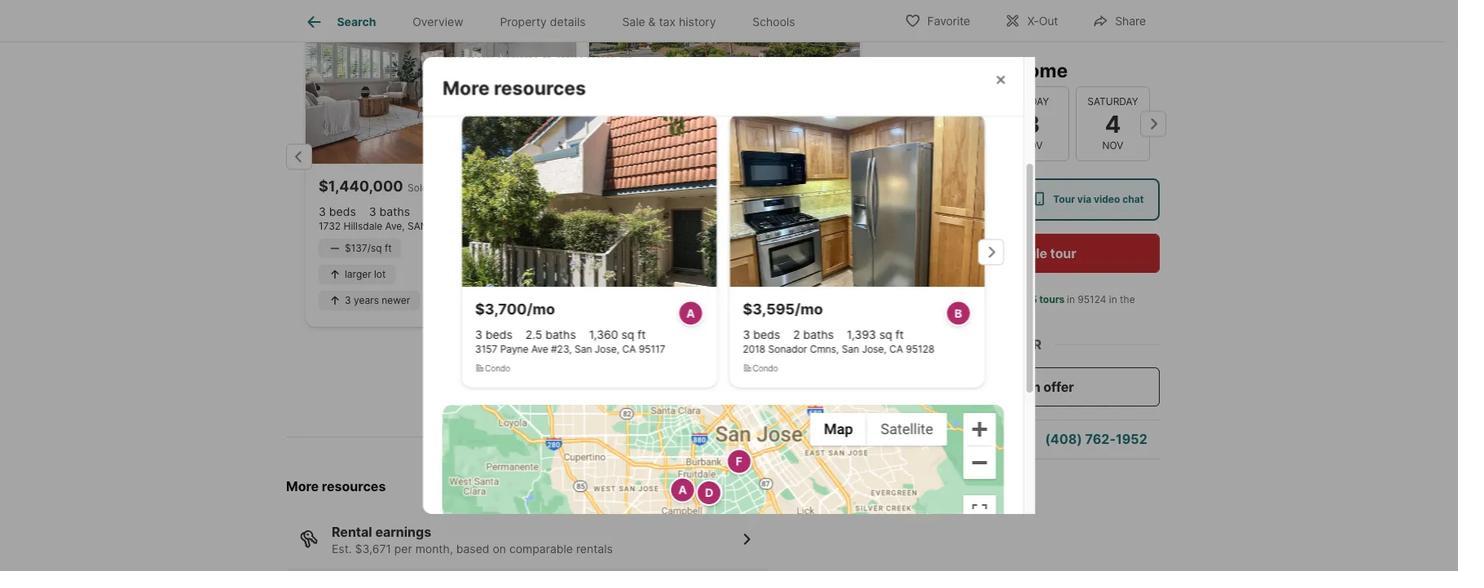 Task type: locate. For each thing, give the bounding box(es) containing it.
sold
[[408, 182, 428, 194], [691, 182, 712, 194]]

resources up est.
[[322, 479, 386, 495]]

75
[[1026, 294, 1038, 306]]

beds
[[329, 205, 356, 219], [613, 205, 640, 219], [486, 328, 512, 342], [753, 328, 780, 342]]

baths up cmns,
[[803, 328, 834, 342]]

ft up 95117
[[638, 328, 646, 342]]

2018
[[743, 344, 766, 356]]

comparable right based
[[510, 542, 573, 556]]

2 baths for $1,500,000
[[653, 205, 694, 219]]

1 tour from the left
[[938, 194, 959, 206]]

san for $1,500,000
[[688, 220, 708, 232]]

ft right 1,302
[[755, 205, 763, 219]]

lot up 2 years newer
[[658, 269, 670, 281]]

sq right the 1,602
[[455, 205, 468, 219]]

beds for $3,700
[[486, 328, 512, 342]]

1 horizontal spatial san
[[688, 220, 708, 232]]

sale & tax history
[[623, 15, 716, 29]]

schools tab
[[735, 2, 814, 42]]

2 larger lot from the left
[[629, 269, 670, 281]]

1 horizontal spatial years
[[637, 295, 663, 307]]

2 vertical spatial rentals
[[576, 542, 613, 556]]

0 horizontal spatial 2 baths
[[653, 205, 694, 219]]

photo of 3157 payne ave #23, san jose, ca 95117 image
[[462, 114, 717, 287]]

details
[[550, 15, 586, 29]]

1 horizontal spatial condo
[[753, 364, 778, 374]]

sq
[[455, 205, 468, 219], [739, 205, 752, 219], [621, 328, 634, 342], [880, 328, 892, 342]]

ave, right gavota
[[666, 220, 685, 232]]

1 vertical spatial more resources
[[286, 479, 386, 495]]

1 horizontal spatial tour
[[1054, 194, 1076, 206]]

1 horizontal spatial more resources
[[442, 77, 586, 100]]

1 horizontal spatial 95124
[[758, 220, 786, 232]]

1 condo from the left
[[485, 364, 510, 374]]

jose, down 1,302
[[711, 220, 739, 232]]

0 vertical spatial a
[[686, 307, 695, 320]]

beds up 3157
[[486, 328, 512, 342]]

0 horizontal spatial price
[[431, 182, 454, 194]]

years for 3
[[354, 295, 379, 307]]

0 vertical spatial more
[[442, 77, 490, 100]]

1 horizontal spatial nov
[[1022, 140, 1043, 152]]

next image
[[1141, 111, 1167, 137], [854, 144, 880, 170]]

tab list
[[286, 0, 827, 42]]

uses
[[569, 75, 598, 91]]

1 vertical spatial a
[[678, 484, 687, 498]]

tax
[[659, 15, 676, 29]]

larger lot down $137/sq
[[345, 269, 386, 281]]

0 vertical spatial comparable
[[498, 49, 583, 67]]

price
[[431, 182, 454, 194], [714, 182, 738, 194]]

0 vertical spatial 2 baths
[[653, 205, 694, 219]]

a inside region
[[678, 484, 687, 498]]

nov down friday
[[1022, 140, 1043, 152]]

sq right 1,393
[[880, 328, 892, 342]]

1 larger lot from the left
[[345, 269, 386, 281]]

0 horizontal spatial more
[[286, 479, 319, 495]]

$137/sq
[[345, 243, 382, 255]]

2 up gavota
[[653, 205, 660, 219]]

sq for $1,500,000
[[739, 205, 752, 219]]

baths
[[380, 205, 410, 219], [663, 205, 694, 219], [545, 328, 576, 342], [803, 328, 834, 342]]

1 horizontal spatial price
[[714, 182, 738, 194]]

ave, for $1,440,000
[[385, 220, 405, 232]]

1 horizontal spatial b
[[955, 307, 962, 320]]

d
[[705, 487, 713, 501]]

condo down 3157
[[485, 364, 510, 374]]

larger for $1,440,000
[[345, 269, 372, 281]]

rentals inside rental earnings est. $3,671 per month, based on comparable rentals
[[576, 542, 613, 556]]

4
[[1106, 109, 1122, 138]]

95124 down '1,302 sq ft'
[[758, 220, 786, 232]]

3 years newer
[[345, 295, 410, 307]]

None button
[[915, 86, 989, 161], [996, 86, 1070, 161], [1077, 86, 1151, 161], [915, 86, 989, 161], [996, 86, 1070, 161], [1077, 86, 1151, 161]]

1 horizontal spatial lot
[[658, 269, 670, 281]]

2 san from the left
[[688, 220, 708, 232]]

1 horizontal spatial on
[[620, 370, 636, 385]]

0 horizontal spatial rental
[[332, 524, 372, 540]]

2 horizontal spatial nov
[[1103, 140, 1124, 152]]

95124 down 1,602 sq ft
[[478, 220, 506, 232]]

0 horizontal spatial condo
[[485, 364, 510, 374]]

schools
[[753, 15, 796, 29]]

ft right $137/sq
[[385, 243, 392, 255]]

jose,
[[595, 344, 619, 356], [862, 344, 887, 356]]

1 horizontal spatial larger
[[629, 269, 655, 281]]

$1,500,000 sold price
[[603, 177, 738, 195]]

0 horizontal spatial jose,
[[431, 220, 458, 232]]

0 horizontal spatial in
[[962, 194, 970, 206]]

san
[[408, 220, 428, 232], [688, 220, 708, 232]]

san right #23,
[[575, 344, 592, 356]]

condo for $3,595
[[753, 364, 778, 374]]

on left map
[[620, 370, 636, 385]]

tour inside tour via video chat option
[[1054, 194, 1076, 206]]

/mo up cmns,
[[795, 300, 823, 318]]

share button
[[1079, 4, 1161, 37]]

in left the
[[1110, 294, 1118, 306]]

$3,700
[[475, 300, 527, 318]]

1 jose, from the left
[[595, 344, 619, 356]]

price up the 1,602
[[431, 182, 454, 194]]

(408)
[[1046, 432, 1083, 448]]

2 down go tour this home
[[945, 109, 960, 138]]

0 horizontal spatial jose,
[[595, 344, 619, 356]]

ca down "1,360 sq ft"
[[622, 344, 636, 356]]

1 vertical spatial rental
[[332, 524, 372, 540]]

previous image
[[899, 111, 925, 137], [286, 144, 312, 170]]

jose, down 1,360
[[595, 344, 619, 356]]

1 horizontal spatial sold
[[691, 182, 712, 194]]

2 baths inside more resources dialog
[[793, 328, 834, 342]]

in
[[962, 194, 970, 206], [1068, 294, 1076, 306], [1110, 294, 1118, 306]]

0 horizontal spatial ave,
[[385, 220, 405, 232]]

condo down 2018
[[753, 364, 778, 374]]

3 down $137/sq
[[345, 295, 351, 307]]

3 beds up 2018
[[743, 328, 780, 342]]

ave,
[[385, 220, 405, 232], [666, 220, 685, 232]]

a
[[686, 307, 695, 320], [678, 484, 687, 498]]

2 larger from the left
[[629, 269, 655, 281]]

more resources down nearby comparable rentals
[[442, 77, 586, 100]]

ca left "95128"
[[890, 344, 903, 356]]

sold up the 1,602
[[408, 182, 428, 194]]

photo of 3332 gavota ave, san jose, ca 95124 image
[[590, 0, 860, 164]]

tour for tour via video chat
[[1054, 194, 1076, 206]]

menu bar
[[810, 414, 947, 446]]

previous image for the rightmost next image
[[899, 111, 925, 137]]

3 down friday
[[1025, 109, 1041, 138]]

price for $1,500,000
[[714, 182, 738, 194]]

1952
[[1116, 432, 1148, 448]]

larger lot
[[345, 269, 386, 281], [629, 269, 670, 281]]

0 vertical spatial next image
[[1141, 111, 1167, 137]]

2 sold from the left
[[691, 182, 712, 194]]

2 baths for $3,595
[[793, 328, 834, 342]]

1 years from the left
[[354, 295, 379, 307]]

3157
[[475, 344, 497, 356]]

ft
[[471, 205, 480, 219], [755, 205, 763, 219], [385, 243, 392, 255], [668, 243, 675, 255], [638, 328, 646, 342], [896, 328, 904, 342]]

1 vertical spatial tour
[[1051, 245, 1077, 261]]

days
[[977, 309, 999, 321]]

start an offer button
[[905, 368, 1161, 407]]

ft for $1,500,000
[[755, 205, 763, 219]]

0 horizontal spatial more resources
[[286, 479, 386, 495]]

0 horizontal spatial previous image
[[286, 144, 312, 170]]

sold up 1,302
[[691, 182, 712, 194]]

photo of 2018 sonador cmns, san jose, ca 95128 image
[[730, 114, 985, 287]]

0 vertical spatial tour
[[935, 59, 973, 82]]

2 tour from the left
[[1054, 194, 1076, 206]]

sq right 1,302
[[739, 205, 752, 219]]

1 horizontal spatial jose,
[[711, 220, 739, 232]]

beds up 3332
[[613, 205, 640, 219]]

0 vertical spatial more resources
[[442, 77, 586, 100]]

0 horizontal spatial san
[[408, 220, 428, 232]]

resources down nearby comparable rentals
[[494, 77, 586, 100]]

2 san from the left
[[842, 344, 859, 356]]

ft right the 1,602
[[471, 205, 480, 219]]

menu bar containing map
[[810, 414, 947, 446]]

condo for $3,700
[[485, 364, 510, 374]]

$1,500,000
[[603, 177, 687, 195]]

2 lot from the left
[[658, 269, 670, 281]]

&
[[649, 15, 656, 29]]

1 sold from the left
[[408, 182, 428, 194]]

2 jose, from the left
[[711, 220, 739, 232]]

more resources
[[442, 77, 586, 100], [286, 479, 386, 495]]

2 baths up cmns,
[[793, 328, 834, 342]]

share
[[1116, 14, 1147, 28]]

on inside view comparables on map button
[[620, 370, 636, 385]]

0 horizontal spatial san
[[575, 344, 592, 356]]

price inside $1,440,000 sold price
[[431, 182, 454, 194]]

0 horizontal spatial on
[[493, 542, 506, 556]]

chat
[[1123, 194, 1144, 206]]

2 nov
[[942, 109, 963, 152]]

larger down $137/sq
[[345, 269, 372, 281]]

tour
[[938, 194, 959, 206], [1054, 194, 1076, 206]]

on right based
[[493, 542, 506, 556]]

1 newer from the left
[[382, 295, 410, 307]]

ca for $1,500,000
[[741, 220, 755, 232]]

baths up 3332 gavota ave, san jose, ca 95124
[[663, 205, 694, 219]]

2 up "1,360 sq ft"
[[629, 295, 635, 307]]

0 horizontal spatial years
[[354, 295, 379, 307]]

0 horizontal spatial /mo
[[527, 300, 555, 318]]

in the last 30 days
[[943, 294, 1139, 321]]

3
[[1025, 109, 1041, 138], [319, 205, 326, 219], [369, 205, 376, 219], [603, 205, 610, 219], [345, 295, 351, 307], [475, 328, 482, 342], [743, 328, 750, 342]]

95124 left the
[[1078, 294, 1107, 306]]

/mo
[[527, 300, 555, 318], [795, 300, 823, 318]]

0 vertical spatial on
[[620, 370, 636, 385]]

larger for $1,500,000
[[629, 269, 655, 281]]

0 vertical spatial previous image
[[899, 111, 925, 137]]

ca down '1,302 sq ft'
[[741, 220, 755, 232]]

sold inside $1,500,000 sold price
[[691, 182, 712, 194]]

2 up sonador
[[793, 328, 800, 342]]

tour inside tour in person option
[[938, 194, 959, 206]]

price up 1,302
[[714, 182, 738, 194]]

friday 3 nov
[[1016, 96, 1050, 152]]

0 horizontal spatial b
[[706, 486, 714, 500]]

1 larger from the left
[[345, 269, 372, 281]]

nov
[[942, 140, 963, 152], [1022, 140, 1043, 152], [1103, 140, 1124, 152]]

sold for $1,500,000
[[691, 182, 712, 194]]

sold for $1,440,000
[[408, 182, 428, 194]]

rental
[[470, 75, 508, 91], [332, 524, 372, 540]]

1 vertical spatial b
[[706, 486, 714, 500]]

san down 1,393
[[842, 344, 859, 356]]

favorite button
[[891, 4, 985, 37]]

the
[[1121, 294, 1136, 306]]

ca down 1,602 sq ft
[[461, 220, 475, 232]]

baths up #23,
[[545, 328, 576, 342]]

b
[[955, 307, 962, 320], [706, 486, 714, 500]]

tour right go
[[935, 59, 973, 82]]

1 san from the left
[[408, 220, 428, 232]]

1 horizontal spatial more
[[442, 77, 490, 100]]

ft right 1,393
[[896, 328, 904, 342]]

1 vertical spatial 2 baths
[[793, 328, 834, 342]]

this
[[978, 59, 1013, 82]]

2 baths
[[653, 205, 694, 219], [793, 328, 834, 342]]

2 nov from the left
[[1022, 140, 1043, 152]]

list box containing tour in person
[[905, 179, 1161, 221]]

1,602 sq ft
[[423, 205, 480, 219]]

1 horizontal spatial ave,
[[666, 220, 685, 232]]

menu bar inside more resources dialog
[[810, 414, 947, 446]]

3 beds for $1,500,000
[[603, 205, 640, 219]]

0 vertical spatial rental
[[470, 75, 508, 91]]

larger lot for $1,500,000
[[629, 269, 670, 281]]

0 horizontal spatial 95124
[[478, 220, 506, 232]]

3 beds up 1732
[[319, 205, 356, 219]]

1 horizontal spatial 2 baths
[[793, 328, 834, 342]]

0 horizontal spatial newer
[[382, 295, 410, 307]]

in left "person"
[[962, 194, 970, 206]]

1 vertical spatial previous image
[[286, 144, 312, 170]]

start
[[991, 379, 1023, 395]]

0 horizontal spatial larger
[[345, 269, 372, 281]]

2 horizontal spatial in
[[1110, 294, 1118, 306]]

1 vertical spatial comparable
[[510, 542, 573, 556]]

3 up 3332
[[603, 205, 610, 219]]

2 years from the left
[[637, 295, 663, 307]]

baths for $1,500,000
[[663, 205, 694, 219]]

tour inside schedule tour button
[[1051, 245, 1077, 261]]

sonador
[[768, 344, 807, 356]]

more resources up est.
[[286, 479, 386, 495]]

nov inside friday 3 nov
[[1022, 140, 1043, 152]]

0 horizontal spatial tour
[[938, 194, 959, 206]]

nov down 4
[[1103, 140, 1124, 152]]

2 ave, from the left
[[666, 220, 685, 232]]

more
[[442, 77, 490, 100], [286, 479, 319, 495]]

lot up the 3 years newer
[[374, 269, 386, 281]]

tour in person option
[[905, 179, 1020, 221]]

3 beds
[[319, 205, 356, 219], [603, 205, 640, 219], [475, 328, 512, 342], [743, 328, 780, 342]]

estimate
[[512, 75, 566, 91]]

video
[[1094, 194, 1121, 206]]

1 horizontal spatial larger lot
[[629, 269, 670, 281]]

tour via video chat
[[1054, 194, 1144, 206]]

x-
[[1028, 14, 1040, 28]]

0 horizontal spatial resources
[[322, 479, 386, 495]]

nov inside saturday 4 nov
[[1103, 140, 1124, 152]]

3 beds for $3,700
[[475, 328, 512, 342]]

comparable up the estimate
[[498, 49, 583, 67]]

95128
[[906, 344, 935, 356]]

2 condo from the left
[[753, 364, 778, 374]]

0 vertical spatial rentals
[[586, 49, 636, 67]]

map
[[824, 422, 853, 439]]

1 horizontal spatial previous image
[[899, 111, 925, 137]]

month,
[[416, 542, 453, 556]]

3 beds up 3157
[[475, 328, 512, 342]]

on inside rental earnings est. $3,671 per month, based on comparable rentals
[[493, 542, 506, 556]]

out
[[1040, 14, 1059, 28]]

1 vertical spatial resources
[[322, 479, 386, 495]]

1 horizontal spatial resources
[[494, 77, 586, 100]]

1 horizontal spatial newer
[[665, 295, 694, 307]]

beds up 1732
[[329, 205, 356, 219]]

larger lot down $116/sq ft
[[629, 269, 670, 281]]

tour via video chat option
[[1020, 179, 1161, 221]]

2 price from the left
[[714, 182, 738, 194]]

b inside map region
[[706, 486, 714, 500]]

newer
[[382, 295, 410, 307], [665, 295, 694, 307]]

years up "1,360 sq ft"
[[637, 295, 663, 307]]

0 horizontal spatial lot
[[374, 269, 386, 281]]

1 horizontal spatial /mo
[[795, 300, 823, 318]]

san down the 1,602
[[408, 220, 428, 232]]

previous image for next image to the bottom
[[286, 144, 312, 170]]

newer up 95117
[[665, 295, 694, 307]]

1 vertical spatial on
[[493, 542, 506, 556]]

1 price from the left
[[431, 182, 454, 194]]

jose, down 1,602 sq ft
[[431, 220, 458, 232]]

/mo for $3,595
[[795, 300, 823, 318]]

list box
[[905, 179, 1161, 221]]

ft right $116/sq
[[668, 243, 675, 255]]

tour
[[935, 59, 973, 82], [1051, 245, 1077, 261]]

search
[[337, 15, 376, 29]]

condo
[[485, 364, 510, 374], [753, 364, 778, 374]]

tour left "person"
[[938, 194, 959, 206]]

price inside $1,500,000 sold price
[[714, 182, 738, 194]]

1 ave, from the left
[[385, 220, 405, 232]]

beds up 2018
[[753, 328, 780, 342]]

1 horizontal spatial san
[[842, 344, 859, 356]]

nov up tour in person option in the right of the page
[[942, 140, 963, 152]]

beds for $3,595
[[753, 328, 780, 342]]

baths for $3,595
[[803, 328, 834, 342]]

home
[[1017, 59, 1068, 82]]

3 beds up 3332
[[603, 205, 640, 219]]

ave, down 3 baths on the left of the page
[[385, 220, 405, 232]]

1 vertical spatial more
[[286, 479, 319, 495]]

1 horizontal spatial jose,
[[862, 344, 887, 356]]

0 horizontal spatial nov
[[942, 140, 963, 152]]

3 nov from the left
[[1103, 140, 1124, 152]]

0 horizontal spatial tour
[[935, 59, 973, 82]]

next image
[[978, 240, 1004, 266]]

2 baths up 3332 gavota ave, san jose, ca 95124
[[653, 205, 694, 219]]

rental down nearby
[[470, 75, 508, 91]]

rental up est.
[[332, 524, 372, 540]]

tour left via
[[1054, 194, 1076, 206]]

newer down $137/sq ft on the top of the page
[[382, 295, 410, 307]]

2 newer from the left
[[665, 295, 694, 307]]

0 horizontal spatial next image
[[854, 144, 880, 170]]

1 horizontal spatial rental
[[470, 75, 508, 91]]

tour for tour in person
[[938, 194, 959, 206]]

agents
[[975, 294, 1007, 306]]

in right tours on the right
[[1068, 294, 1076, 306]]

sq right 1,360
[[621, 328, 634, 342]]

last
[[943, 309, 959, 321]]

sale & tax history tab
[[604, 2, 735, 42]]

1,302 sq ft
[[707, 205, 763, 219]]

/mo up 2.5
[[527, 300, 555, 318]]

jose, down 1,393 sq ft
[[862, 344, 887, 356]]

ca
[[461, 220, 475, 232], [741, 220, 755, 232], [622, 344, 636, 356], [890, 344, 903, 356]]

0 vertical spatial resources
[[494, 77, 586, 100]]

satellite
[[881, 422, 933, 439]]

0 horizontal spatial sold
[[408, 182, 428, 194]]

in inside option
[[962, 194, 970, 206]]

san down 1,302
[[688, 220, 708, 232]]

0 horizontal spatial larger lot
[[345, 269, 386, 281]]

1 lot from the left
[[374, 269, 386, 281]]

1 /mo from the left
[[527, 300, 555, 318]]

2 /mo from the left
[[795, 300, 823, 318]]

sold inside $1,440,000 sold price
[[408, 182, 428, 194]]

2 horizontal spatial 95124
[[1078, 294, 1107, 306]]

baths up the 1732 hillsdale ave, san jose, ca 95124
[[380, 205, 410, 219]]

offer
[[1044, 379, 1075, 395]]

rental inside more resources dialog
[[470, 75, 508, 91]]

larger down $116/sq
[[629, 269, 655, 281]]

years down $137/sq ft on the top of the page
[[354, 295, 379, 307]]

tour right the schedule
[[1051, 245, 1077, 261]]

1 horizontal spatial tour
[[1051, 245, 1077, 261]]

1 jose, from the left
[[431, 220, 458, 232]]



Task type: vqa. For each thing, say whether or not it's contained in the screenshot.
X-
yes



Task type: describe. For each thing, give the bounding box(es) containing it.
ca for $3,595
[[890, 344, 903, 356]]

3157 payne ave #23, san jose, ca 95117
[[475, 344, 665, 356]]

$1,440,000
[[319, 177, 403, 195]]

redfin agents led 75 tours in 95124
[[943, 294, 1107, 306]]

an
[[1026, 379, 1041, 395]]

2.5 baths
[[525, 328, 576, 342]]

person
[[973, 194, 1005, 206]]

$3,671
[[355, 542, 391, 556]]

1,360
[[589, 328, 618, 342]]

1,360 sq ft
[[589, 328, 646, 342]]

overview
[[413, 15, 464, 29]]

3 up 3157
[[475, 328, 482, 342]]

question
[[960, 432, 1016, 448]]

tour in person
[[938, 194, 1005, 206]]

1 nov from the left
[[942, 140, 963, 152]]

ave, for $1,500,000
[[666, 220, 685, 232]]

via
[[1078, 194, 1092, 206]]

more resources dialog
[[423, 0, 1050, 572]]

2 jose, from the left
[[862, 344, 887, 356]]

map button
[[810, 414, 867, 446]]

jose, for $1,440,000
[[431, 220, 458, 232]]

1732 hillsdale ave, san jose, ca 95124
[[319, 220, 506, 232]]

more resources element
[[442, 57, 605, 100]]

go tour this home
[[905, 59, 1068, 82]]

3 inside friday 3 nov
[[1025, 109, 1041, 138]]

schedule tour
[[989, 245, 1077, 261]]

1 horizontal spatial in
[[1068, 294, 1076, 306]]

san for $1,440,000
[[408, 220, 428, 232]]

3 up 2018
[[743, 328, 750, 342]]

tour for go
[[935, 59, 973, 82]]

sale
[[623, 15, 646, 29]]

$3,595
[[743, 300, 795, 318]]

overview tab
[[395, 2, 482, 42]]

baths for $3,700
[[545, 328, 576, 342]]

1,302
[[707, 205, 736, 219]]

payne
[[500, 344, 529, 356]]

nearby comparable rentals
[[442, 49, 636, 67]]

led
[[1009, 294, 1023, 306]]

map region
[[423, 283, 1050, 572]]

view comparables on map
[[500, 370, 666, 385]]

photo of 1732 hillsdale ave, san jose, ca 95124 image
[[306, 0, 577, 164]]

$1,440,000 sold price
[[319, 177, 454, 195]]

gavota
[[630, 220, 663, 232]]

$116/sq ft
[[629, 243, 675, 255]]

property details
[[500, 15, 586, 29]]

search link
[[305, 12, 376, 32]]

price for $1,440,000
[[431, 182, 454, 194]]

1 horizontal spatial next image
[[1141, 111, 1167, 137]]

$3,700 /mo
[[475, 300, 555, 318]]

tour for schedule
[[1051, 245, 1077, 261]]

schedule
[[989, 245, 1048, 261]]

view comparables on map button
[[473, 358, 693, 397]]

jose, for $1,500,000
[[711, 220, 739, 232]]

start an offer
[[991, 379, 1075, 395]]

(408) 762-1952
[[1046, 432, 1148, 448]]

baths for $1,440,000
[[380, 205, 410, 219]]

newer for 2 years newer
[[665, 295, 694, 307]]

the
[[442, 75, 466, 91]]

ft for $3,595
[[896, 328, 904, 342]]

friday
[[1016, 96, 1050, 107]]

6
[[602, 75, 610, 91]]

$116/sq
[[629, 243, 665, 255]]

rental earnings est. $3,671 per month, based on comparable rentals
[[332, 524, 613, 556]]

resources inside more resources element
[[494, 77, 586, 100]]

sq for $1,440,000
[[455, 205, 468, 219]]

95124 for $1,440,000
[[478, 220, 506, 232]]

2018 sonador cmns, san jose, ca 95128
[[743, 344, 935, 356]]

years for 2
[[637, 295, 663, 307]]

comparable inside more resources dialog
[[498, 49, 583, 67]]

saturday 4 nov
[[1088, 96, 1139, 152]]

property details tab
[[482, 2, 604, 42]]

ave
[[531, 344, 548, 356]]

ask a question link
[[922, 432, 1016, 448]]

larger lot for $1,440,000
[[345, 269, 386, 281]]

#23,
[[551, 344, 572, 356]]

2 years newer
[[629, 295, 694, 307]]

a
[[949, 432, 957, 448]]

1 vertical spatial next image
[[854, 144, 880, 170]]

property
[[500, 15, 547, 29]]

map
[[639, 370, 666, 385]]

nov for 4
[[1103, 140, 1124, 152]]

nov for 3
[[1022, 140, 1043, 152]]

762-
[[1086, 432, 1116, 448]]

history
[[679, 15, 716, 29]]

$137/sq ft
[[345, 243, 392, 255]]

comparables
[[535, 370, 617, 385]]

based
[[456, 542, 490, 556]]

95117
[[639, 344, 665, 356]]

earnings
[[375, 524, 432, 540]]

rental inside rental earnings est. $3,671 per month, based on comparable rentals
[[332, 524, 372, 540]]

cmns,
[[810, 344, 839, 356]]

/mo for $3,700
[[527, 300, 555, 318]]

95124 for $1,500,000
[[758, 220, 786, 232]]

sq for $3,595
[[880, 328, 892, 342]]

3 beds for $3,595
[[743, 328, 780, 342]]

tab list containing search
[[286, 0, 827, 42]]

3332 gavota ave, san jose, ca 95124
[[603, 220, 786, 232]]

x-out button
[[991, 4, 1073, 37]]

beds for $1,500,000
[[613, 205, 640, 219]]

sq for $3,700
[[621, 328, 634, 342]]

est.
[[332, 542, 352, 556]]

(408) 762-1952 link
[[1046, 432, 1148, 448]]

lot for $1,440,000
[[374, 269, 386, 281]]

3 beds for $1,440,000
[[319, 205, 356, 219]]

1732
[[319, 220, 341, 232]]

comparable inside rental earnings est. $3,671 per month, based on comparable rentals
[[510, 542, 573, 556]]

nearby
[[657, 75, 699, 91]]

between
[[791, 75, 845, 91]]

1,393
[[847, 328, 876, 342]]

lot for $1,500,000
[[658, 269, 670, 281]]

satellite button
[[867, 414, 947, 446]]

saturday
[[1088, 96, 1139, 107]]

3 up 1732
[[319, 205, 326, 219]]

more resources inside more resources element
[[442, 77, 586, 100]]

newer for 3 years newer
[[382, 295, 410, 307]]

per
[[395, 542, 412, 556]]

favorite
[[928, 14, 971, 28]]

ca for $1,440,000
[[461, 220, 475, 232]]

2 inside more resources dialog
[[793, 328, 800, 342]]

ft for $1,440,000
[[471, 205, 480, 219]]

1 san from the left
[[575, 344, 592, 356]]

0 vertical spatial b
[[955, 307, 962, 320]]

ft for $3,700
[[638, 328, 646, 342]]

30
[[962, 309, 974, 321]]

in inside in the last 30 days
[[1110, 294, 1118, 306]]

beds for $1,440,000
[[329, 205, 356, 219]]

schedule tour button
[[905, 234, 1161, 273]]

3 up hillsdale
[[369, 205, 376, 219]]

1,393 sq ft
[[847, 328, 904, 342]]

2 inside 2 nov
[[945, 109, 960, 138]]

redfin
[[943, 294, 972, 306]]

view
[[500, 370, 532, 385]]

more inside dialog
[[442, 77, 490, 100]]

3332
[[603, 220, 627, 232]]

$3,595 /mo
[[743, 300, 823, 318]]

1 vertical spatial rentals
[[703, 75, 745, 91]]



